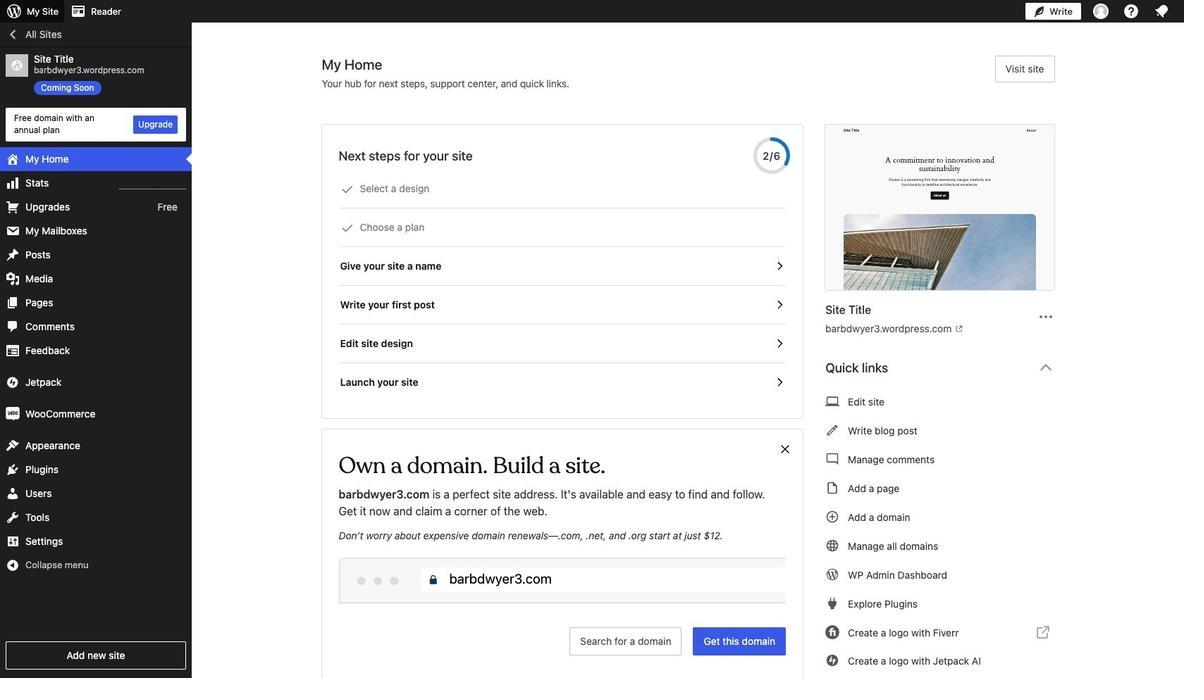 Task type: describe. For each thing, give the bounding box(es) containing it.
my profile image
[[1093, 4, 1109, 19]]

1 task enabled image from the top
[[773, 260, 786, 273]]

2 img image from the top
[[6, 407, 20, 421]]

laptop image
[[826, 393, 840, 410]]

insert_drive_file image
[[826, 480, 840, 497]]

dismiss domain name promotion image
[[779, 441, 792, 458]]

help image
[[1123, 3, 1140, 20]]

1 img image from the top
[[6, 375, 20, 390]]

2 task complete image from the top
[[341, 222, 354, 235]]

1 task complete image from the top
[[341, 183, 354, 196]]

launchpad checklist element
[[339, 170, 786, 402]]

edit image
[[826, 422, 840, 439]]



Task type: vqa. For each thing, say whether or not it's contained in the screenshot.
Launchpad Checklist "element"
yes



Task type: locate. For each thing, give the bounding box(es) containing it.
0 vertical spatial img image
[[6, 375, 20, 390]]

0 vertical spatial task complete image
[[341, 183, 354, 196]]

task enabled image
[[773, 299, 786, 312], [773, 338, 786, 350]]

1 vertical spatial img image
[[6, 407, 20, 421]]

2 task enabled image from the top
[[773, 376, 786, 389]]

0 vertical spatial task enabled image
[[773, 260, 786, 273]]

highest hourly views 0 image
[[119, 180, 186, 189]]

1 vertical spatial task complete image
[[341, 222, 354, 235]]

task complete image
[[341, 183, 354, 196], [341, 222, 354, 235]]

main content
[[322, 56, 1066, 679]]

1 task enabled image from the top
[[773, 299, 786, 312]]

1 vertical spatial task enabled image
[[773, 338, 786, 350]]

0 vertical spatial task enabled image
[[773, 299, 786, 312]]

mode_comment image
[[826, 451, 840, 468]]

more options for site site title image
[[1038, 308, 1055, 325]]

task enabled image
[[773, 260, 786, 273], [773, 376, 786, 389]]

img image
[[6, 375, 20, 390], [6, 407, 20, 421]]

1 vertical spatial task enabled image
[[773, 376, 786, 389]]

manage your notifications image
[[1153, 3, 1170, 20]]

2 task enabled image from the top
[[773, 338, 786, 350]]

progress bar
[[754, 137, 790, 174]]



